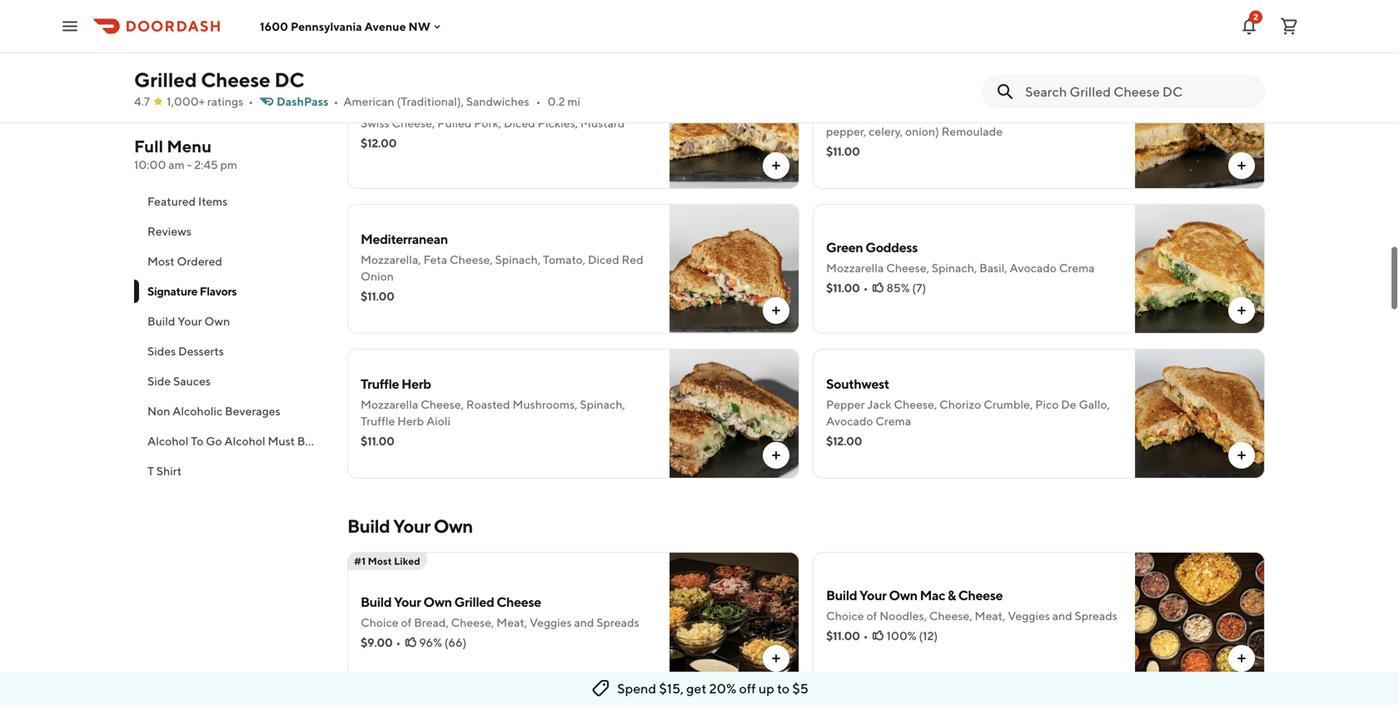 Task type: describe. For each thing, give the bounding box(es) containing it.
green goddess image
[[1135, 204, 1265, 334]]

cuban image
[[670, 59, 799, 189]]

pennsylvania
[[291, 19, 362, 33]]

(bell
[[1086, 108, 1110, 122]]

prepared
[[399, 434, 448, 448]]

mushrooms,
[[512, 398, 578, 411]]

t
[[147, 464, 154, 478]]

$5
[[792, 681, 809, 697]]

truffle herb image
[[670, 349, 799, 479]]

1 vertical spatial most
[[368, 555, 392, 567]]

am
[[168, 158, 185, 172]]

$11.00 down green
[[826, 281, 860, 295]]

• right "ratings"
[[248, 95, 253, 108]]

2:45
[[194, 158, 218, 172]]

must
[[268, 434, 295, 448]]

#1 most liked
[[354, 555, 420, 567]]

$11.00 left 100%
[[826, 629, 860, 643]]

crunch
[[1045, 108, 1084, 122]]

your inside the "build your own mac & cheese choice of noodles, cheese, meat, veggies and spreads"
[[859, 588, 887, 603]]

flavors
[[200, 284, 237, 298]]

(7)
[[912, 281, 926, 295]]

non
[[147, 404, 170, 418]]

spreads inside build your own grilled cheese choice of bread, cheese, meat, veggies and spreads
[[596, 616, 639, 630]]

-
[[187, 158, 192, 172]]

cuban
[[361, 95, 400, 110]]

Item Search search field
[[1025, 82, 1252, 101]]

southwest pepper jack cheese, chorizo crumble, pico de gallo, avocado crema $12.00
[[826, 376, 1110, 448]]

spinach, for green goddess
[[932, 261, 977, 275]]

$11.00 • for build
[[826, 629, 868, 643]]

• left 100%
[[863, 629, 868, 643]]

your inside build your own grilled cheese choice of bread, cheese, meat, veggies and spreads
[[394, 594, 421, 610]]

own inside build your own grilled cheese choice of bread, cheese, meat, veggies and spreads
[[423, 594, 452, 610]]

full
[[134, 137, 163, 156]]

beverages
[[225, 404, 280, 418]]

1,000+ ratings •
[[167, 95, 253, 108]]

southwest image
[[1135, 349, 1265, 479]]

jack inside cheddar and pepper jack cheese, cajun crunch (bell pepper, celery, onion) remoulade $11.00
[[939, 108, 963, 122]]

spinach, for mediterranean
[[495, 253, 541, 266]]

cheese inside build your own grilled cheese choice of bread, cheese, meat, veggies and spreads
[[497, 594, 541, 610]]

mediterranean mozzarella, feta cheese, spinach, tomato, diced red onion $11.00
[[361, 231, 643, 303]]

build your own grilled cheese choice of bread, cheese, meat, veggies and spreads
[[361, 594, 639, 630]]

diced inside mediterranean mozzarella, feta cheese, spinach, tomato, diced red onion $11.00
[[588, 253, 619, 266]]

96%
[[419, 636, 442, 650]]

reviews
[[147, 224, 191, 238]]

menu
[[167, 137, 212, 156]]

mac
[[920, 588, 945, 603]]

ratings
[[207, 95, 243, 108]]

85%
[[886, 281, 910, 295]]

roasted
[[466, 398, 510, 411]]

your up liked at the left
[[393, 515, 430, 537]]

liked
[[394, 555, 420, 567]]

of inside the "build your own mac & cheese choice of noodles, cheese, meat, veggies and spreads"
[[866, 609, 877, 623]]

onion)
[[905, 125, 939, 138]]

mediterranean
[[361, 231, 448, 247]]

goddess
[[865, 239, 918, 255]]

spend
[[617, 681, 656, 697]]

(12)
[[919, 629, 938, 643]]

alcohol to go alcohol must be purchased w a prepared food item button
[[134, 426, 504, 456]]

nw
[[408, 19, 430, 33]]

cheddar
[[826, 108, 873, 122]]

choice inside build your own grilled cheese choice of bread, cheese, meat, veggies and spreads
[[361, 616, 399, 630]]

meat, inside build your own grilled cheese choice of bread, cheese, meat, veggies and spreads
[[496, 616, 527, 630]]

remoulade
[[942, 125, 1003, 138]]

mediterranean image
[[670, 204, 799, 334]]

spend $15, get 20% off up to $5
[[617, 681, 809, 697]]

$12.00 inside cuban swiss cheese, pulled pork, diced pickles, mustard $12.00
[[361, 136, 397, 150]]

spreads inside the "build your own mac & cheese choice of noodles, cheese, meat, veggies and spreads"
[[1075, 609, 1117, 623]]

bread,
[[414, 616, 449, 630]]

veggies inside the "build your own mac & cheese choice of noodles, cheese, meat, veggies and spreads"
[[1008, 609, 1050, 623]]

dashpass
[[277, 95, 329, 108]]

1,000+
[[167, 95, 205, 108]]

96% (66)
[[419, 636, 467, 650]]

meat, inside the "build your own mac & cheese choice of noodles, cheese, meat, veggies and spreads"
[[975, 609, 1005, 623]]

full menu 10:00 am - 2:45 pm
[[134, 137, 237, 172]]

purchased
[[314, 434, 371, 448]]

add item to cart image for goddess
[[1235, 304, 1248, 317]]

signature flavors
[[147, 284, 237, 298]]

avocado inside green goddess mozzarella cheese, spinach, basil, avocado crema
[[1010, 261, 1057, 275]]

4.7
[[134, 95, 150, 108]]

build your own grilled cheese image
[[670, 552, 799, 682]]

pepper,
[[826, 125, 866, 138]]

off
[[739, 681, 756, 697]]

sandwiches
[[466, 95, 529, 108]]

noodles,
[[880, 609, 927, 623]]

$12.00 inside southwest pepper jack cheese, chorizo crumble, pico de gallo, avocado crema $12.00
[[826, 434, 862, 448]]

pico
[[1035, 398, 1059, 411]]

red
[[622, 253, 643, 266]]

side sauces
[[147, 374, 211, 388]]

dashpass •
[[277, 95, 338, 108]]

pickles,
[[538, 116, 578, 130]]

add item to cart image for pepper
[[1235, 449, 1248, 462]]

item
[[480, 434, 504, 448]]

cheese, inside green goddess mozzarella cheese, spinach, basil, avocado crema
[[886, 261, 929, 275]]

non alcoholic beverages button
[[134, 396, 327, 426]]

2 truffle from the top
[[361, 414, 395, 428]]

a
[[388, 434, 396, 448]]

bacon jalapeno popper image
[[1135, 0, 1265, 44]]

food
[[450, 434, 478, 448]]

cheese inside the "build your own mac & cheese choice of noodles, cheese, meat, veggies and spreads"
[[958, 588, 1003, 603]]

green
[[826, 239, 863, 255]]

sides
[[147, 344, 176, 358]]

$11.00 inside truffle herb mozzarella cheese, roasted mushrooms, spinach, truffle herb aioli $11.00
[[361, 434, 394, 448]]

$9.00 •
[[361, 636, 401, 650]]

build your own mac & cheese choice of noodles, cheese, meat, veggies and spreads
[[826, 588, 1117, 623]]

side
[[147, 374, 171, 388]]

swiss
[[361, 116, 389, 130]]

tomato,
[[543, 253, 586, 266]]

0 items, open order cart image
[[1279, 16, 1299, 36]]

0 horizontal spatial cheese
[[201, 68, 270, 92]]

cheese, inside cheddar and pepper jack cheese, cajun crunch (bell pepper, celery, onion) remoulade $11.00
[[965, 108, 1008, 122]]

featured items button
[[134, 187, 327, 217]]

1600 pennsylvania avenue nw
[[260, 19, 430, 33]]

$11.00 inside cheddar and pepper jack cheese, cajun crunch (bell pepper, celery, onion) remoulade $11.00
[[826, 144, 860, 158]]

cajun
[[1011, 108, 1042, 122]]

$9.00
[[361, 636, 393, 650]]



Task type: locate. For each thing, give the bounding box(es) containing it.
$11.00 • down green
[[826, 281, 868, 295]]

1 horizontal spatial grilled
[[454, 594, 494, 610]]

pepper up onion) at top
[[897, 108, 936, 122]]

de
[[1061, 398, 1077, 411]]

build your own button
[[134, 306, 327, 336]]

0 horizontal spatial diced
[[504, 116, 535, 130]]

diced down sandwiches
[[504, 116, 535, 130]]

&
[[948, 588, 956, 603]]

0 vertical spatial truffle
[[361, 376, 399, 392]]

100% (12)
[[886, 629, 938, 643]]

0 horizontal spatial pepper
[[826, 398, 865, 411]]

basil,
[[979, 261, 1007, 275]]

•
[[248, 95, 253, 108], [334, 95, 338, 108], [536, 95, 541, 108], [863, 281, 868, 295], [863, 629, 868, 643], [396, 636, 401, 650]]

to
[[191, 434, 203, 448]]

pepper inside cheddar and pepper jack cheese, cajun crunch (bell pepper, celery, onion) remoulade $11.00
[[897, 108, 936, 122]]

avocado right the basil,
[[1010, 261, 1057, 275]]

0 horizontal spatial spinach,
[[495, 253, 541, 266]]

jack up the remoulade
[[939, 108, 963, 122]]

go
[[206, 434, 222, 448]]

build inside the "build your own mac & cheese choice of noodles, cheese, meat, veggies and spreads"
[[826, 588, 857, 603]]

cheese, left chorizo
[[894, 398, 937, 411]]

herb up aioli
[[401, 376, 431, 392]]

10:00
[[134, 158, 166, 172]]

1 vertical spatial avocado
[[826, 414, 873, 428]]

veggies inside build your own grilled cheese choice of bread, cheese, meat, veggies and spreads
[[530, 616, 572, 630]]

t shirt
[[147, 464, 182, 478]]

1 vertical spatial $11.00 •
[[826, 629, 868, 643]]

cheese, inside build your own grilled cheese choice of bread, cheese, meat, veggies and spreads
[[451, 616, 494, 630]]

1600 pennsylvania avenue nw button
[[260, 19, 444, 33]]

0 vertical spatial avocado
[[1010, 261, 1057, 275]]

mozzarella for truffle
[[361, 398, 418, 411]]

1 vertical spatial $12.00
[[826, 434, 862, 448]]

featured items
[[147, 194, 228, 208]]

1 horizontal spatial crema
[[1059, 261, 1095, 275]]

add item to cart image
[[1235, 159, 1248, 172], [1235, 304, 1248, 317], [769, 449, 783, 462], [1235, 449, 1248, 462], [769, 652, 783, 665]]

mozzarella for green
[[826, 261, 884, 275]]

1 alcohol from the left
[[147, 434, 188, 448]]

build your own mac & cheese image
[[1135, 552, 1265, 682]]

2 horizontal spatial and
[[1052, 609, 1072, 623]]

crema inside southwest pepper jack cheese, chorizo crumble, pico de gallo, avocado crema $12.00
[[876, 414, 911, 428]]

1 $11.00 • from the top
[[826, 281, 868, 295]]

0 vertical spatial most
[[147, 254, 175, 268]]

0 horizontal spatial mozzarella
[[361, 398, 418, 411]]

1 horizontal spatial build your own
[[347, 515, 473, 537]]

0 vertical spatial $12.00
[[361, 136, 397, 150]]

1 vertical spatial mozzarella
[[361, 398, 418, 411]]

$11.00 •
[[826, 281, 868, 295], [826, 629, 868, 643]]

truffle
[[361, 376, 399, 392], [361, 414, 395, 428]]

jack down southwest
[[867, 398, 892, 411]]

cheese, up (66)
[[451, 616, 494, 630]]

pm
[[220, 158, 237, 172]]

build inside button
[[147, 314, 175, 328]]

add item to cart image
[[1235, 14, 1248, 27], [769, 159, 783, 172], [769, 304, 783, 317], [1235, 652, 1248, 665]]

cheese, inside the "build your own mac & cheese choice of noodles, cheese, meat, veggies and spreads"
[[929, 609, 972, 623]]

grilled up (66)
[[454, 594, 494, 610]]

jack
[[939, 108, 963, 122], [867, 398, 892, 411]]

2 $11.00 • from the top
[[826, 629, 868, 643]]

your inside button
[[178, 314, 202, 328]]

1 vertical spatial pepper
[[826, 398, 865, 411]]

pork,
[[474, 116, 501, 130]]

• right $9.00
[[396, 636, 401, 650]]

0 vertical spatial herb
[[401, 376, 431, 392]]

avocado inside southwest pepper jack cheese, chorizo crumble, pico de gallo, avocado crema $12.00
[[826, 414, 873, 428]]

veggies
[[1008, 609, 1050, 623], [530, 616, 572, 630]]

diced inside cuban swiss cheese, pulled pork, diced pickles, mustard $12.00
[[504, 116, 535, 130]]

reviews button
[[134, 217, 327, 247]]

spinach, left tomato, at the top
[[495, 253, 541, 266]]

cheese, inside southwest pepper jack cheese, chorizo crumble, pico de gallo, avocado crema $12.00
[[894, 398, 937, 411]]

$12.00
[[361, 136, 397, 150], [826, 434, 862, 448]]

your
[[178, 314, 202, 328], [393, 515, 430, 537], [859, 588, 887, 603], [394, 594, 421, 610]]

shirt
[[156, 464, 182, 478]]

$11.00 • left 100%
[[826, 629, 868, 643]]

spreads
[[1075, 609, 1117, 623], [596, 616, 639, 630]]

cheese, right "feta"
[[450, 253, 493, 266]]

spinach, right "mushrooms,"
[[580, 398, 625, 411]]

cheese, up the remoulade
[[965, 108, 1008, 122]]

mozzarella down green
[[826, 261, 884, 275]]

most right #1
[[368, 555, 392, 567]]

0 horizontal spatial choice
[[361, 616, 399, 630]]

sides desserts
[[147, 344, 224, 358]]

most ordered
[[147, 254, 222, 268]]

spinach, left the basil,
[[932, 261, 977, 275]]

cheese, inside cuban swiss cheese, pulled pork, diced pickles, mustard $12.00
[[392, 116, 435, 130]]

0 horizontal spatial $12.00
[[361, 136, 397, 150]]

alcohol right go
[[224, 434, 265, 448]]

1 vertical spatial diced
[[588, 253, 619, 266]]

your up bread,
[[394, 594, 421, 610]]

cheese
[[201, 68, 270, 92], [958, 588, 1003, 603], [497, 594, 541, 610]]

of left noodles,
[[866, 609, 877, 623]]

(66)
[[444, 636, 467, 650]]

1 horizontal spatial avocado
[[1010, 261, 1057, 275]]

own inside the "build your own mac & cheese choice of noodles, cheese, meat, veggies and spreads"
[[889, 588, 917, 603]]

non alcoholic beverages
[[147, 404, 280, 418]]

$11.00 inside mediterranean mozzarella, feta cheese, spinach, tomato, diced red onion $11.00
[[361, 289, 394, 303]]

most ordered button
[[134, 247, 327, 276]]

grilled inside build your own grilled cheese choice of bread, cheese, meat, veggies and spreads
[[454, 594, 494, 610]]

mustard
[[580, 116, 625, 130]]

0 horizontal spatial build your own
[[147, 314, 230, 328]]

• left 85%
[[863, 281, 868, 295]]

spinach, inside truffle herb mozzarella cheese, roasted mushrooms, spinach, truffle herb aioli $11.00
[[580, 398, 625, 411]]

open menu image
[[60, 16, 80, 36]]

herb
[[401, 376, 431, 392], [397, 414, 424, 428]]

1 vertical spatial truffle
[[361, 414, 395, 428]]

grilled up 1,000+
[[134, 68, 197, 92]]

spinach, inside green goddess mozzarella cheese, spinach, basil, avocado crema
[[932, 261, 977, 275]]

0 horizontal spatial avocado
[[826, 414, 873, 428]]

0 vertical spatial crema
[[1059, 261, 1095, 275]]

of left bread,
[[401, 616, 412, 630]]

1 vertical spatial herb
[[397, 414, 424, 428]]

most down reviews
[[147, 254, 175, 268]]

jack inside southwest pepper jack cheese, chorizo crumble, pico de gallo, avocado crema $12.00
[[867, 398, 892, 411]]

0 horizontal spatial meat,
[[496, 616, 527, 630]]

to
[[777, 681, 790, 697]]

1 horizontal spatial meat,
[[975, 609, 1005, 623]]

2
[[1253, 12, 1258, 22]]

dc
[[274, 68, 304, 92]]

0 horizontal spatial and
[[574, 616, 594, 630]]

notification bell image
[[1239, 16, 1259, 36]]

diced left red
[[588, 253, 619, 266]]

grilled
[[134, 68, 197, 92], [454, 594, 494, 610]]

1 horizontal spatial jack
[[939, 108, 963, 122]]

mi
[[567, 95, 580, 108]]

1 horizontal spatial cheese
[[497, 594, 541, 610]]

0 vertical spatial build your own
[[147, 314, 230, 328]]

and inside cheddar and pepper jack cheese, cajun crunch (bell pepper, celery, onion) remoulade $11.00
[[875, 108, 895, 122]]

mozzarella inside truffle herb mozzarella cheese, roasted mushrooms, spinach, truffle herb aioli $11.00
[[361, 398, 418, 411]]

choice inside the "build your own mac & cheese choice of noodles, cheese, meat, veggies and spreads"
[[826, 609, 864, 623]]

1 truffle from the top
[[361, 376, 399, 392]]

1 vertical spatial grilled
[[454, 594, 494, 610]]

0 horizontal spatial jack
[[867, 398, 892, 411]]

0 horizontal spatial veggies
[[530, 616, 572, 630]]

t shirt button
[[134, 456, 327, 486]]

chorizo
[[939, 398, 981, 411]]

0 vertical spatial pepper
[[897, 108, 936, 122]]

1 vertical spatial jack
[[867, 398, 892, 411]]

build your own inside build your own button
[[147, 314, 230, 328]]

100%
[[886, 629, 917, 643]]

side sauces button
[[134, 366, 327, 396]]

add item to cart image for herb
[[769, 449, 783, 462]]

1 horizontal spatial choice
[[826, 609, 864, 623]]

mozzarella
[[826, 261, 884, 275], [361, 398, 418, 411]]

1 horizontal spatial most
[[368, 555, 392, 567]]

pepper down southwest
[[826, 398, 865, 411]]

your up noodles,
[[859, 588, 887, 603]]

items
[[198, 194, 228, 208]]

alcohol left to
[[147, 434, 188, 448]]

choice left noodles,
[[826, 609, 864, 623]]

cuban swiss cheese, pulled pork, diced pickles, mustard $12.00
[[361, 95, 625, 150]]

and inside the "build your own mac & cheese choice of noodles, cheese, meat, veggies and spreads"
[[1052, 609, 1072, 623]]

0 horizontal spatial spreads
[[596, 616, 639, 630]]

feta
[[423, 253, 447, 266]]

mozzarella inside green goddess mozzarella cheese, spinach, basil, avocado crema
[[826, 261, 884, 275]]

desserts
[[178, 344, 224, 358]]

1 horizontal spatial alcohol
[[224, 434, 265, 448]]

cheese, down (traditional),
[[392, 116, 435, 130]]

1600
[[260, 19, 288, 33]]

2 alcohol from the left
[[224, 434, 265, 448]]

pepper inside southwest pepper jack cheese, chorizo crumble, pico de gallo, avocado crema $12.00
[[826, 398, 865, 411]]

and inside build your own grilled cheese choice of bread, cheese, meat, veggies and spreads
[[574, 616, 594, 630]]

1 horizontal spatial pepper
[[897, 108, 936, 122]]

$12.00 down swiss
[[361, 136, 397, 150]]

choice
[[826, 609, 864, 623], [361, 616, 399, 630]]

mozzarella up the a
[[361, 398, 418, 411]]

cheese, inside truffle herb mozzarella cheese, roasted mushrooms, spinach, truffle herb aioli $11.00
[[421, 398, 464, 411]]

85% (7)
[[886, 281, 926, 295]]

0 vertical spatial grilled
[[134, 68, 197, 92]]

1 horizontal spatial mozzarella
[[826, 261, 884, 275]]

0 vertical spatial $11.00 •
[[826, 281, 868, 295]]

of inside build your own grilled cheese choice of bread, cheese, meat, veggies and spreads
[[401, 616, 412, 630]]

• left american
[[334, 95, 338, 108]]

$11.00 down onion
[[361, 289, 394, 303]]

#1
[[354, 555, 366, 567]]

choice up $9.00 •
[[361, 616, 399, 630]]

avocado down southwest
[[826, 414, 873, 428]]

$15,
[[659, 681, 684, 697]]

build your own up the sides desserts
[[147, 314, 230, 328]]

aioli
[[426, 414, 450, 428]]

build
[[147, 314, 175, 328], [347, 515, 390, 537], [826, 588, 857, 603], [361, 594, 392, 610]]

get
[[686, 681, 707, 697]]

most inside button
[[147, 254, 175, 268]]

cheese, up aioli
[[421, 398, 464, 411]]

1 horizontal spatial spinach,
[[580, 398, 625, 411]]

cajun image
[[1135, 59, 1265, 189]]

0.2
[[548, 95, 565, 108]]

meat,
[[975, 609, 1005, 623], [496, 616, 527, 630]]

1 horizontal spatial spreads
[[1075, 609, 1117, 623]]

0 horizontal spatial grilled
[[134, 68, 197, 92]]

1 horizontal spatial veggies
[[1008, 609, 1050, 623]]

build your own up liked at the left
[[347, 515, 473, 537]]

build inside build your own grilled cheese choice of bread, cheese, meat, veggies and spreads
[[361, 594, 392, 610]]

1 horizontal spatial diced
[[588, 253, 619, 266]]

2 horizontal spatial cheese
[[958, 588, 1003, 603]]

$11.00 down pepper,
[[826, 144, 860, 158]]

$12.00 down southwest
[[826, 434, 862, 448]]

1 vertical spatial crema
[[876, 414, 911, 428]]

w
[[373, 434, 386, 448]]

pulled
[[437, 116, 472, 130]]

0 horizontal spatial alcohol
[[147, 434, 188, 448]]

pepper
[[897, 108, 936, 122], [826, 398, 865, 411]]

own inside button
[[204, 314, 230, 328]]

cheese, inside mediterranean mozzarella, feta cheese, spinach, tomato, diced red onion $11.00
[[450, 253, 493, 266]]

your down signature flavors
[[178, 314, 202, 328]]

alcohol to go alcohol must be purchased w a prepared food item
[[147, 434, 504, 448]]

$11.00 • for green
[[826, 281, 868, 295]]

own
[[204, 314, 230, 328], [434, 515, 473, 537], [889, 588, 917, 603], [423, 594, 452, 610]]

0 vertical spatial diced
[[504, 116, 535, 130]]

avenue
[[364, 19, 406, 33]]

0 horizontal spatial crema
[[876, 414, 911, 428]]

cheese, down &
[[929, 609, 972, 623]]

2 horizontal spatial spinach,
[[932, 261, 977, 275]]

of
[[866, 609, 877, 623], [401, 616, 412, 630]]

1 vertical spatial build your own
[[347, 515, 473, 537]]

sides desserts button
[[134, 336, 327, 366]]

spinach, inside mediterranean mozzarella, feta cheese, spinach, tomato, diced red onion $11.00
[[495, 253, 541, 266]]

(traditional),
[[397, 95, 464, 108]]

featured
[[147, 194, 196, 208]]

up
[[759, 681, 774, 697]]

herb up the prepared
[[397, 414, 424, 428]]

1 horizontal spatial and
[[875, 108, 895, 122]]

crumble,
[[984, 398, 1033, 411]]

avocado
[[1010, 261, 1057, 275], [826, 414, 873, 428]]

0 horizontal spatial of
[[401, 616, 412, 630]]

celery,
[[869, 125, 903, 138]]

0 vertical spatial mozzarella
[[826, 261, 884, 275]]

$11.00 left the prepared
[[361, 434, 394, 448]]

$11.00
[[826, 144, 860, 158], [826, 281, 860, 295], [361, 289, 394, 303], [361, 434, 394, 448], [826, 629, 860, 643]]

0 vertical spatial jack
[[939, 108, 963, 122]]

0 horizontal spatial most
[[147, 254, 175, 268]]

• left 0.2
[[536, 95, 541, 108]]

southwest
[[826, 376, 889, 392]]

20%
[[709, 681, 736, 697]]

1 horizontal spatial of
[[866, 609, 877, 623]]

crema inside green goddess mozzarella cheese, spinach, basil, avocado crema
[[1059, 261, 1095, 275]]

1 horizontal spatial $12.00
[[826, 434, 862, 448]]

cheese, up 85% (7)
[[886, 261, 929, 275]]

mozzarella,
[[361, 253, 421, 266]]



Task type: vqa. For each thing, say whether or not it's contained in the screenshot.
ADD corresponding to Pork (All Toppings)
no



